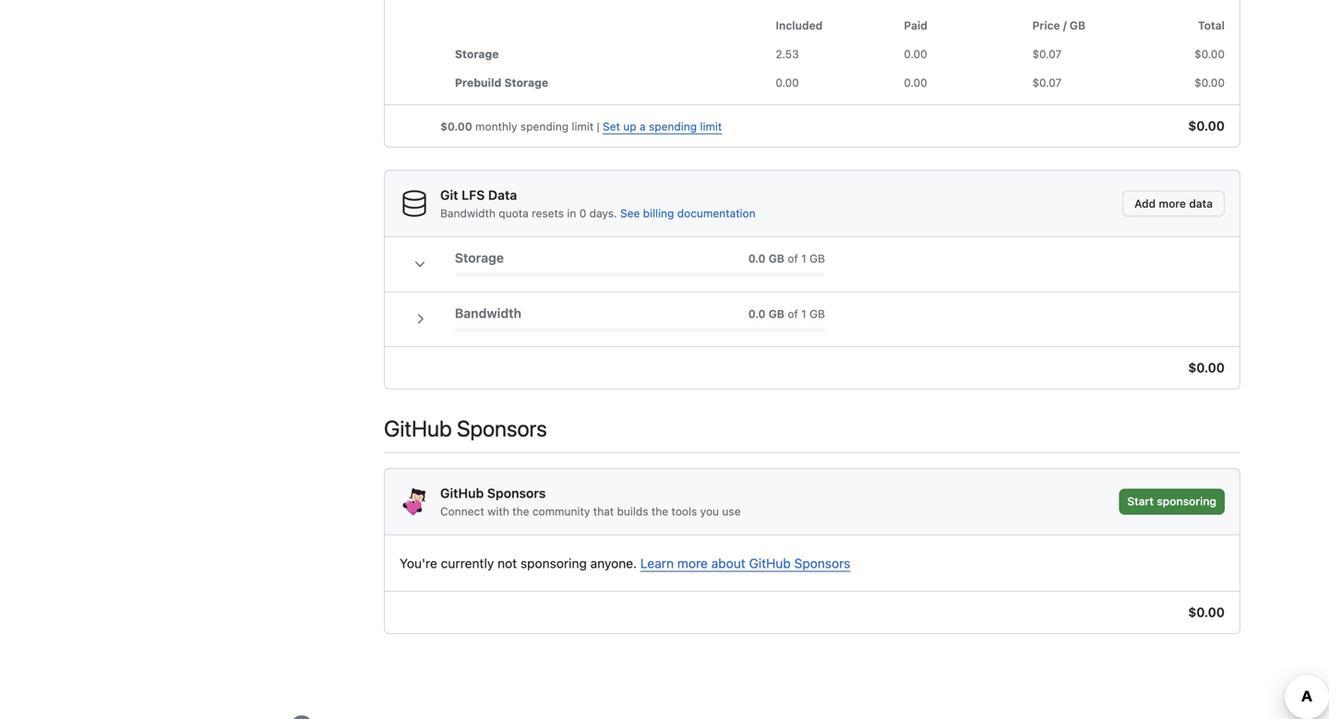 Task type: locate. For each thing, give the bounding box(es) containing it.
1 for storage
[[802, 252, 807, 265]]

prebuild
[[455, 76, 502, 89]]

gb
[[1070, 19, 1086, 32], [769, 252, 785, 265], [810, 252, 825, 265], [769, 307, 785, 320], [810, 307, 825, 320]]

data
[[488, 187, 517, 203]]

billing
[[643, 207, 674, 220]]

1 horizontal spatial sponsoring
[[1157, 495, 1217, 508]]

price / gb
[[1033, 19, 1086, 32]]

total
[[1198, 19, 1225, 32]]

$0.07 for 0.00
[[1033, 76, 1062, 89]]

storage up prebuild
[[455, 48, 499, 60]]

github
[[384, 415, 452, 441], [440, 486, 484, 501], [749, 556, 791, 571]]

monthly
[[476, 120, 518, 133]]

sponsors
[[457, 415, 547, 441], [487, 486, 546, 501], [795, 556, 851, 571]]

github sponsors
[[384, 415, 547, 441]]

1 vertical spatial sponsoring
[[521, 556, 587, 571]]

1
[[802, 252, 807, 265], [802, 307, 807, 320]]

days.
[[590, 207, 617, 220]]

0 vertical spatial 0.0 gb of                       1 gb
[[749, 252, 825, 265]]

0 vertical spatial sponsors
[[457, 415, 547, 441]]

0.0 gb of                       1 gb for storage
[[749, 252, 825, 265]]

limit left |
[[572, 120, 594, 133]]

more
[[1159, 197, 1186, 210], [678, 556, 708, 571]]

0 vertical spatial storage
[[455, 48, 499, 60]]

sponsors inside github sponsors connect with the community that builds the tools you use
[[487, 486, 546, 501]]

paid
[[904, 19, 928, 32]]

see
[[620, 207, 640, 220]]

$0.07 for 2.53
[[1033, 48, 1062, 60]]

$0.00 monthly spending limit                 | set up a spending limit
[[440, 120, 722, 133]]

1 vertical spatial 0.0
[[749, 307, 766, 320]]

data
[[1189, 197, 1213, 210]]

0
[[580, 207, 587, 220]]

0 vertical spatial $0.07
[[1033, 48, 1062, 60]]

1 horizontal spatial more
[[1159, 197, 1186, 210]]

0 vertical spatial 1
[[802, 252, 807, 265]]

0 horizontal spatial the
[[513, 505, 529, 518]]

the right with
[[513, 505, 529, 518]]

spending right a
[[649, 120, 697, 133]]

lfs
[[462, 187, 485, 203]]

storage right prebuild
[[505, 76, 548, 89]]

sponsoring right not
[[521, 556, 587, 571]]

currently
[[441, 556, 494, 571]]

spending
[[521, 120, 569, 133], [649, 120, 697, 133]]

start sponsoring link
[[1119, 489, 1225, 515]]

2 vertical spatial storage
[[455, 250, 504, 265]]

1 horizontal spatial limit
[[700, 120, 722, 133]]

1 vertical spatial sponsors
[[487, 486, 546, 501]]

limit right a
[[700, 120, 722, 133]]

that
[[593, 505, 614, 518]]

2 0.0 gb of                       1 gb from the top
[[749, 307, 825, 320]]

1 0.0 from the top
[[749, 252, 766, 265]]

1 vertical spatial storage
[[505, 76, 548, 89]]

2 chevron right image from the top
[[413, 312, 427, 326]]

0.0 gb of                       1 gb for bandwidth
[[749, 307, 825, 320]]

2 1 from the top
[[802, 307, 807, 320]]

$0.07
[[1033, 48, 1062, 60], [1033, 76, 1062, 89]]

2 of from the top
[[788, 307, 798, 320]]

1 vertical spatial 1
[[802, 307, 807, 320]]

git
[[440, 187, 458, 203]]

more right the learn
[[678, 556, 708, 571]]

0.0 for storage
[[749, 252, 766, 265]]

1 horizontal spatial spending
[[649, 120, 697, 133]]

1 spending from the left
[[521, 120, 569, 133]]

sponsoring right start
[[1157, 495, 1217, 508]]

0 horizontal spatial spending
[[521, 120, 569, 133]]

the
[[513, 505, 529, 518], [652, 505, 669, 518]]

sponsors for github sponsors connect with the community that builds the tools you use
[[487, 486, 546, 501]]

in
[[567, 207, 576, 220]]

spending right monthly
[[521, 120, 569, 133]]

2 $0.07 from the top
[[1033, 76, 1062, 89]]

sponsors for github sponsors
[[457, 415, 547, 441]]

0.0 gb of                       1 gb
[[749, 252, 825, 265], [749, 307, 825, 320]]

2 spending from the left
[[649, 120, 697, 133]]

community
[[533, 505, 590, 518]]

0.00
[[904, 48, 928, 60], [776, 76, 799, 89], [904, 76, 928, 89]]

2 0.0 from the top
[[749, 307, 766, 320]]

1 vertical spatial of
[[788, 307, 798, 320]]

resets
[[532, 207, 564, 220]]

0 horizontal spatial limit
[[572, 120, 594, 133]]

1 chevron right image from the top
[[413, 256, 427, 271]]

of
[[788, 252, 798, 265], [788, 307, 798, 320]]

0 vertical spatial sponsoring
[[1157, 495, 1217, 508]]

storage
[[455, 48, 499, 60], [505, 76, 548, 89], [455, 250, 504, 265]]

add more data
[[1135, 197, 1213, 210]]

1 vertical spatial github
[[440, 486, 484, 501]]

learn
[[641, 556, 674, 571]]

the left tools on the bottom right of page
[[652, 505, 669, 518]]

set
[[603, 120, 620, 133]]

1 vertical spatial chevron right image
[[413, 312, 427, 326]]

tools
[[672, 505, 697, 518]]

of for storage
[[788, 252, 798, 265]]

sponsoring
[[1157, 495, 1217, 508], [521, 556, 587, 571]]

github inside github sponsors connect with the community that builds the tools you use
[[440, 486, 484, 501]]

0 vertical spatial 0.0
[[749, 252, 766, 265]]

0 vertical spatial chevron right image
[[413, 256, 427, 271]]

bandwidth inside git lfs data bandwidth quota resets in 0 days. see billing documentation
[[440, 207, 496, 220]]

1 horizontal spatial the
[[652, 505, 669, 518]]

1 the from the left
[[513, 505, 529, 518]]

more right add
[[1159, 197, 1186, 210]]

1 1 from the top
[[802, 252, 807, 265]]

1 $0.07 from the top
[[1033, 48, 1062, 60]]

1 vertical spatial $0.07
[[1033, 76, 1062, 89]]

with
[[488, 505, 509, 518]]

0 vertical spatial bandwidth
[[440, 207, 496, 220]]

1 vertical spatial 0.0 gb of                       1 gb
[[749, 307, 825, 320]]

2 the from the left
[[652, 505, 669, 518]]

limit
[[572, 120, 594, 133], [700, 120, 722, 133]]

a
[[640, 120, 646, 133]]

1 vertical spatial more
[[678, 556, 708, 571]]

bandwidth
[[440, 207, 496, 220], [455, 306, 522, 321]]

learn more about github sponsors link
[[641, 556, 851, 571]]

$0.00
[[1195, 48, 1225, 60], [1195, 76, 1225, 89], [1189, 118, 1225, 133], [440, 120, 472, 133], [1189, 360, 1225, 375], [1189, 605, 1225, 620]]

up
[[623, 120, 637, 133]]

0 horizontal spatial sponsoring
[[521, 556, 587, 571]]

0 vertical spatial of
[[788, 252, 798, 265]]

1 of from the top
[[788, 252, 798, 265]]

0 vertical spatial github
[[384, 415, 452, 441]]

chevron right image
[[413, 256, 427, 271], [413, 312, 427, 326]]

start sponsoring
[[1128, 495, 1217, 508]]

1 0.0 gb of                       1 gb from the top
[[749, 252, 825, 265]]

storage down quota
[[455, 250, 504, 265]]

0.0
[[749, 252, 766, 265], [749, 307, 766, 320]]



Task type: vqa. For each thing, say whether or not it's contained in the screenshot.
Total
yes



Task type: describe. For each thing, give the bounding box(es) containing it.
you
[[700, 505, 719, 518]]

2 vertical spatial sponsors
[[795, 556, 851, 571]]

anyone.
[[591, 556, 637, 571]]

0 horizontal spatial more
[[678, 556, 708, 571]]

start
[[1128, 495, 1154, 508]]

of for bandwidth
[[788, 307, 798, 320]]

2 limit from the left
[[700, 120, 722, 133]]

documentation
[[677, 207, 756, 220]]

0.00 for 2.53
[[904, 48, 928, 60]]

about
[[712, 556, 746, 571]]

chevron right image for bandwidth
[[413, 312, 427, 326]]

add more data link
[[1123, 191, 1225, 217]]

use
[[722, 505, 741, 518]]

homepage image
[[291, 716, 313, 719]]

0 vertical spatial more
[[1159, 197, 1186, 210]]

|
[[597, 120, 600, 133]]

included
[[776, 19, 823, 32]]

builds
[[617, 505, 649, 518]]

1 vertical spatial bandwidth
[[455, 306, 522, 321]]

quota
[[499, 207, 529, 220]]

you're
[[400, 556, 437, 571]]

see billing documentation link
[[620, 207, 756, 220]]

connect
[[440, 505, 484, 518]]

git lfs data bandwidth quota resets in 0 days. see billing documentation
[[440, 187, 756, 220]]

price
[[1033, 19, 1060, 32]]

chevron right image for storage
[[413, 256, 427, 271]]

1 for bandwidth
[[802, 307, 807, 320]]

add
[[1135, 197, 1156, 210]]

2.53
[[776, 48, 799, 60]]

github for github sponsors connect with the community that builds the tools you use
[[440, 486, 484, 501]]

1 limit from the left
[[572, 120, 594, 133]]

2 vertical spatial github
[[749, 556, 791, 571]]

you're currently not sponsoring anyone. learn more about github sponsors
[[400, 556, 851, 571]]

github sponsors connect with the community that builds the tools you use
[[440, 486, 741, 518]]

0.00 for 0.00
[[904, 76, 928, 89]]

/
[[1063, 19, 1067, 32]]

0.0 for bandwidth
[[749, 307, 766, 320]]

prebuild storage
[[455, 76, 548, 89]]

not
[[498, 556, 517, 571]]

github for github sponsors
[[384, 415, 452, 441]]

set up a spending limit link
[[603, 120, 722, 133]]



